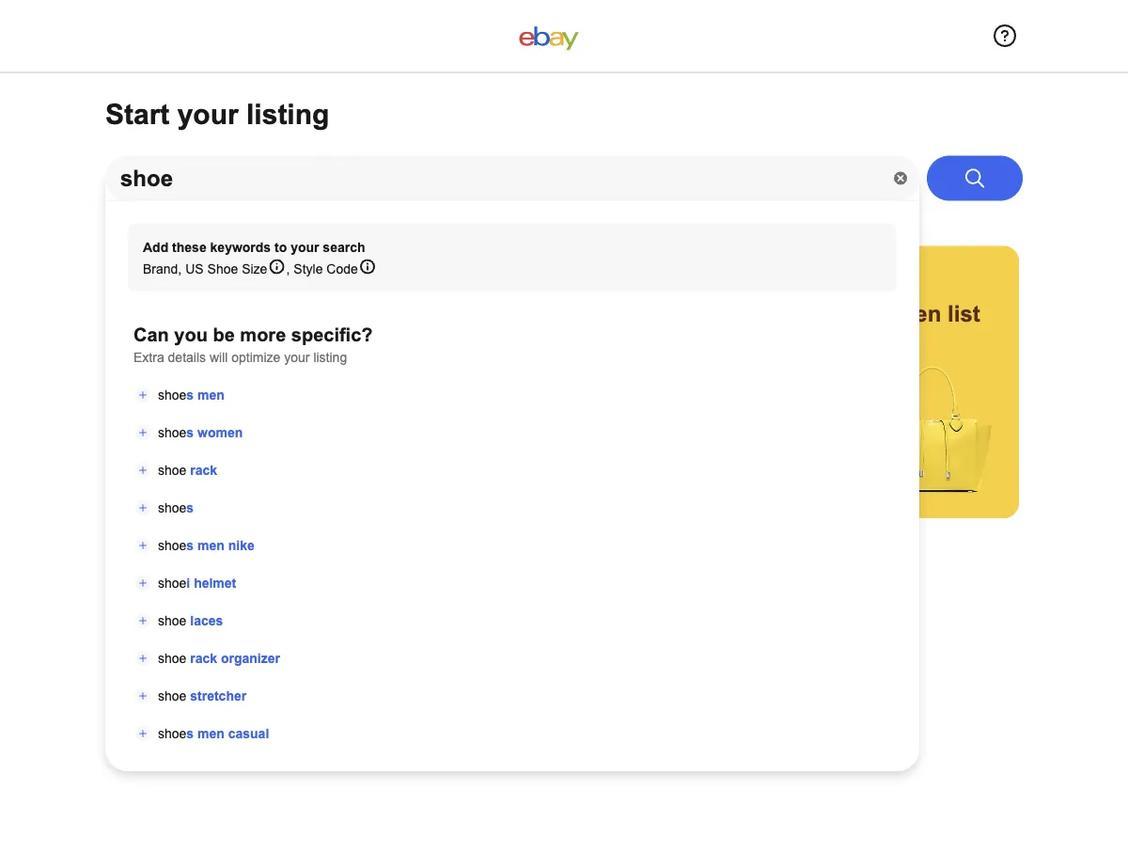 Task type: describe. For each thing, give the bounding box(es) containing it.
keywords inside type keywords like brand, model, or other details (isbn, mpn, vin) in the search box above
[[189, 271, 293, 296]]

brand ,
[[143, 261, 182, 276]]

organizer
[[221, 651, 280, 665]]

women
[[198, 425, 243, 440]]

shoe i helmet
[[158, 576, 236, 590]]

style code
[[294, 261, 358, 276]]

2 , from the left
[[286, 261, 290, 276]]

size
[[242, 261, 267, 276]]

be
[[213, 324, 235, 345]]

shoe for laces
[[158, 613, 187, 628]]

to inside choose from possible matches to help jumpstart your listing
[[535, 301, 557, 326]]

preview,
[[744, 271, 834, 296]]

1 horizontal spatial search
[[323, 240, 365, 255]]

from
[[527, 271, 577, 296]]

i
[[187, 576, 190, 590]]

s for s men casual
[[187, 726, 194, 741]]

or
[[286, 301, 308, 326]]

extra
[[134, 350, 164, 364]]

shoe for i helmet
[[158, 576, 187, 590]]

brand,
[[132, 301, 201, 326]]

your inside preview, make changes, and then list your item
[[744, 331, 793, 356]]

details inside type keywords like brand, model, or other details (isbn, mpn, vin) in the search box above
[[132, 331, 203, 356]]

shoe s men
[[158, 387, 225, 402]]

can
[[134, 324, 169, 345]]

your inside choose from possible matches to help jumpstart your listing
[[547, 331, 596, 356]]

type keywords like brand, model, or other details (isbn, mpn, vin) in the search box above
[[132, 271, 371, 416]]

shoe for rack
[[158, 463, 187, 477]]

men for s men
[[198, 387, 225, 402]]

changes,
[[744, 301, 841, 326]]

list box containing shoe
[[105, 376, 920, 752]]

shoe for s men casual
[[158, 726, 187, 741]]

listing inside choose from possible matches to help jumpstart your listing
[[602, 331, 668, 356]]

your up style
[[291, 240, 319, 255]]

the
[[209, 361, 243, 386]]

other
[[315, 301, 371, 326]]

s for s women
[[187, 425, 194, 440]]

us
[[186, 261, 204, 276]]

and
[[848, 301, 888, 326]]

start
[[105, 98, 170, 130]]

shoe laces
[[158, 613, 223, 628]]

brand
[[143, 261, 178, 276]]

shoe for stretcher
[[158, 688, 187, 703]]

men for s men nike
[[198, 538, 225, 553]]

choose from possible matches to help jumpstart your listing
[[438, 271, 675, 356]]

more
[[240, 324, 286, 345]]

list
[[948, 301, 981, 326]]

shoe for s men nike
[[158, 538, 187, 553]]

jumpstart
[[438, 331, 540, 356]]

shoe s men nike
[[158, 538, 255, 553]]

box
[[329, 361, 369, 386]]

in
[[183, 361, 203, 386]]

s for s men nike
[[187, 538, 194, 553]]

casual
[[228, 726, 269, 741]]

image3 image
[[871, 366, 997, 492]]

item
[[799, 331, 845, 356]]

mpn,
[[283, 331, 340, 356]]

rack for rack organizer
[[190, 651, 217, 665]]

optimize
[[232, 350, 281, 364]]



Task type: locate. For each thing, give the bounding box(es) containing it.
details
[[132, 331, 203, 356], [168, 350, 206, 364]]

details down you
[[168, 350, 206, 364]]

shoe up shoe s on the left of page
[[158, 463, 187, 477]]

0 vertical spatial to
[[275, 240, 287, 255]]

shoe for s women
[[158, 425, 187, 440]]

shoe down shoe rack
[[158, 500, 187, 515]]

shoe left the stretcher
[[158, 688, 187, 703]]

1 vertical spatial men
[[198, 538, 225, 553]]

men
[[198, 387, 225, 402], [198, 538, 225, 553], [198, 726, 225, 741]]

search up code
[[323, 240, 365, 255]]

shoe rack organizer
[[158, 651, 280, 665]]

5 shoe from the top
[[158, 538, 187, 553]]

can you be more specific? extra details will optimize your listing
[[134, 324, 373, 364]]

search inside type keywords like brand, model, or other details (isbn, mpn, vin) in the search box above
[[250, 361, 322, 386]]

5 s from the top
[[187, 726, 194, 741]]

1 s from the top
[[187, 387, 194, 402]]

9 shoe from the top
[[158, 688, 187, 703]]

3 men from the top
[[198, 726, 225, 741]]

shoe s
[[158, 500, 194, 515]]

2 vertical spatial men
[[198, 726, 225, 741]]

, left style
[[286, 261, 290, 276]]

these
[[172, 240, 207, 255]]

4 s from the top
[[187, 538, 194, 553]]

rack
[[190, 463, 217, 477], [190, 651, 217, 665]]

keywords up size
[[210, 240, 271, 255]]

will
[[210, 350, 228, 364]]

start your listing
[[105, 98, 330, 130]]

shoe down shoe stretcher
[[158, 726, 187, 741]]

1 vertical spatial rack
[[190, 651, 217, 665]]

10 shoe from the top
[[158, 726, 187, 741]]

shoe for rack organizer
[[158, 651, 187, 665]]

2 shoe from the top
[[158, 425, 187, 440]]

,
[[178, 261, 182, 276], [286, 261, 290, 276]]

men left casual
[[198, 726, 225, 741]]

3 shoe from the top
[[158, 463, 187, 477]]

rack for rack
[[190, 463, 217, 477]]

helmet
[[194, 576, 236, 590]]

0 vertical spatial rack
[[190, 463, 217, 477]]

shoe s men casual
[[158, 726, 269, 741]]

s down 'in'
[[187, 387, 194, 402]]

s for s
[[187, 500, 194, 515]]

s for s men
[[187, 387, 194, 402]]

2 men from the top
[[198, 538, 225, 553]]

, left us
[[178, 261, 182, 276]]

keywords
[[210, 240, 271, 255], [189, 271, 293, 296]]

8 shoe from the top
[[158, 651, 187, 665]]

1 horizontal spatial ,
[[286, 261, 290, 276]]

style
[[294, 261, 323, 276]]

0 vertical spatial men
[[198, 387, 225, 402]]

6 shoe from the top
[[158, 576, 187, 590]]

shoe rack
[[158, 463, 217, 477]]

help
[[563, 301, 609, 326]]

shoe
[[158, 387, 187, 402], [158, 425, 187, 440], [158, 463, 187, 477], [158, 500, 187, 515], [158, 538, 187, 553], [158, 576, 187, 590], [158, 613, 187, 628], [158, 651, 187, 665], [158, 688, 187, 703], [158, 726, 187, 741]]

s down shoe stretcher
[[187, 726, 194, 741]]

choose
[[438, 271, 520, 296]]

1 vertical spatial to
[[535, 301, 557, 326]]

1 rack from the top
[[190, 463, 217, 477]]

your
[[177, 98, 239, 130], [291, 240, 319, 255], [547, 331, 596, 356], [744, 331, 793, 356], [284, 350, 310, 364]]

shoe down "vin)"
[[158, 387, 187, 402]]

men down 'the'
[[198, 387, 225, 402]]

1 horizontal spatial to
[[535, 301, 557, 326]]

like
[[299, 271, 337, 296]]

(isbn,
[[209, 331, 277, 356]]

1 , from the left
[[178, 261, 182, 276]]

shoe up shoe laces
[[158, 576, 187, 590]]

list box
[[105, 376, 920, 752]]

1 shoe from the top
[[158, 387, 187, 402]]

keywords up "model,"
[[189, 271, 293, 296]]

search down mpn,
[[250, 361, 322, 386]]

Tell us what you're selling text field
[[105, 156, 920, 201]]

0 vertical spatial keywords
[[210, 240, 271, 255]]

0 horizontal spatial search
[[250, 361, 322, 386]]

listing
[[246, 98, 330, 130], [602, 331, 668, 356], [314, 350, 347, 364]]

stretcher
[[190, 688, 247, 703]]

your down changes,
[[744, 331, 793, 356]]

2 s from the top
[[187, 425, 194, 440]]

vin)
[[132, 361, 177, 386]]

you
[[174, 324, 208, 345]]

above
[[132, 391, 197, 416]]

shoe for s
[[158, 500, 187, 515]]

shoe down above
[[158, 425, 187, 440]]

s up i
[[187, 538, 194, 553]]

rack down shoe s women
[[190, 463, 217, 477]]

matches
[[438, 301, 529, 326]]

laces
[[190, 613, 223, 628]]

s
[[187, 387, 194, 402], [187, 425, 194, 440], [187, 500, 194, 515], [187, 538, 194, 553], [187, 726, 194, 741]]

7 shoe from the top
[[158, 613, 187, 628]]

possible
[[583, 271, 675, 296]]

0 vertical spatial search
[[323, 240, 365, 255]]

rack up shoe stretcher
[[190, 651, 217, 665]]

2 rack from the top
[[190, 651, 217, 665]]

s left women
[[187, 425, 194, 440]]

shoe for s men
[[158, 387, 187, 402]]

add
[[143, 240, 169, 255]]

model,
[[207, 301, 280, 326]]

your down more
[[284, 350, 310, 364]]

0 horizontal spatial ,
[[178, 261, 182, 276]]

your down help
[[547, 331, 596, 356]]

then
[[894, 301, 942, 326]]

your right 'start'
[[177, 98, 239, 130]]

3 s from the top
[[187, 500, 194, 515]]

shoe
[[207, 261, 238, 276]]

shoe down shoe s on the left of page
[[158, 538, 187, 553]]

us shoe size
[[186, 261, 267, 276]]

details down "brand,"
[[132, 331, 203, 356]]

shoe stretcher
[[158, 688, 247, 703]]

shoe s women
[[158, 425, 243, 440]]

details inside can you be more specific? extra details will optimize your listing
[[168, 350, 206, 364]]

listing inside can you be more specific? extra details will optimize your listing
[[314, 350, 347, 364]]

0 horizontal spatial to
[[275, 240, 287, 255]]

your inside can you be more specific? extra details will optimize your listing
[[284, 350, 310, 364]]

1 vertical spatial search
[[250, 361, 322, 386]]

nike
[[228, 538, 255, 553]]

type
[[132, 271, 183, 296]]

shoe left laces
[[158, 613, 187, 628]]

4 shoe from the top
[[158, 500, 187, 515]]

add these keywords to your search
[[143, 240, 365, 255]]

men left nike on the left bottom of the page
[[198, 538, 225, 553]]

code
[[327, 261, 358, 276]]

1 vertical spatial keywords
[[189, 271, 293, 296]]

men for s men casual
[[198, 726, 225, 741]]

shoe down shoe laces
[[158, 651, 187, 665]]

search
[[323, 240, 365, 255], [250, 361, 322, 386]]

preview, make changes, and then list your item
[[744, 271, 981, 356]]

make
[[841, 271, 898, 296]]

1 men from the top
[[198, 387, 225, 402]]

specific?
[[291, 324, 373, 345]]

to
[[275, 240, 287, 255], [535, 301, 557, 326]]

s down shoe rack
[[187, 500, 194, 515]]



Task type: vqa. For each thing, say whether or not it's contained in the screenshot.
shoe for rack
yes



